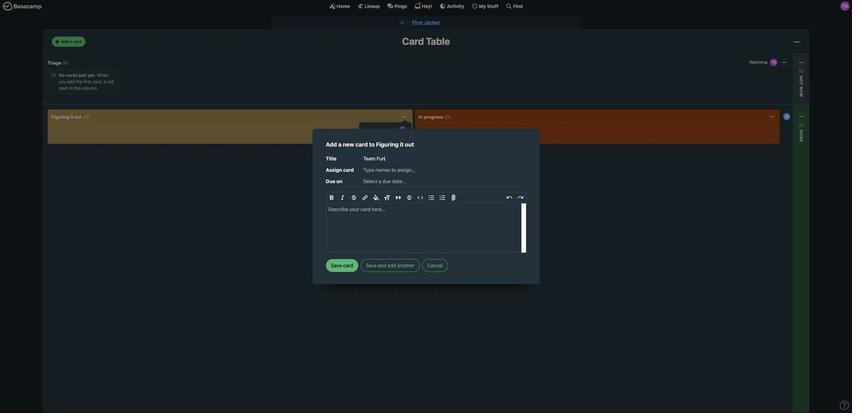 Task type: locate. For each thing, give the bounding box(es) containing it.
add
[[67, 79, 75, 84], [388, 263, 396, 268]]

Type a card title… text field
[[364, 154, 527, 164]]

o up w
[[800, 79, 805, 82]]

0 vertical spatial it
[[104, 79, 106, 84]]

1 vertical spatial add
[[388, 263, 396, 268]]

switch accounts image
[[2, 2, 42, 11]]

it left will
[[104, 79, 106, 84]]

d o n e
[[800, 130, 805, 142]]

0 horizontal spatial tyler black image
[[770, 58, 779, 67]]

it right color it pink icon
[[400, 141, 404, 148]]

when
[[97, 73, 108, 78]]

jacket
[[424, 20, 440, 25]]

1 vertical spatial it
[[70, 114, 73, 120]]

(0)
[[63, 60, 69, 65], [799, 68, 805, 73], [83, 114, 89, 120], [445, 114, 451, 120], [799, 123, 805, 128]]

n down "t" at the top right of page
[[800, 86, 805, 90]]

Describe your card here… text field
[[326, 204, 526, 253]]

0 horizontal spatial figuring
[[51, 114, 69, 120]]

figuring down start
[[51, 114, 69, 120]]

3 o from the top
[[800, 133, 805, 136]]

out down this
[[75, 114, 82, 120]]

assign card
[[326, 167, 354, 173]]

out right 'color it purple' image
[[405, 141, 414, 148]]

2 horizontal spatial add
[[366, 166, 373, 171]]

0 vertical spatial out
[[75, 114, 82, 120]]

add right and
[[388, 263, 396, 268]]

card,
[[92, 79, 103, 84]]

figuring up the color it brown image
[[376, 141, 399, 148]]

figuring it out (0)
[[51, 114, 89, 120]]

a
[[70, 39, 72, 44], [339, 141, 342, 148]]

and
[[378, 263, 387, 268]]

it
[[104, 79, 106, 84], [70, 114, 73, 120], [400, 141, 404, 148]]

option group
[[364, 146, 407, 161]]

add a card
[[61, 39, 81, 44]]

yet
[[88, 73, 95, 78]]

add card link
[[364, 164, 407, 172]]

stuff
[[487, 3, 499, 9]]

0 vertical spatial n
[[800, 86, 805, 90]]

cancel link
[[423, 259, 448, 272]]

add a new card to figuring it out
[[326, 141, 414, 148]]

o
[[800, 79, 805, 82], [800, 90, 805, 93], [800, 133, 805, 136]]

it down in
[[70, 114, 73, 120]]

1 vertical spatial a
[[339, 141, 342, 148]]

pings button
[[388, 3, 407, 9]]

0 vertical spatial figuring
[[51, 114, 69, 120]]

(0) right progress
[[445, 114, 451, 120]]

1 horizontal spatial add
[[388, 263, 396, 268]]

1 vertical spatial add
[[326, 141, 337, 148]]

1 o from the top
[[800, 79, 805, 82]]

w
[[800, 93, 805, 97]]

0 horizontal spatial add
[[67, 79, 75, 84]]

color it green image
[[371, 154, 376, 159]]

add a card link
[[52, 37, 86, 47]]

0 vertical spatial add
[[61, 39, 69, 44]]

figuring
[[51, 114, 69, 120], [376, 141, 399, 148]]

new
[[343, 141, 354, 148]]

add up in
[[67, 79, 75, 84]]

o up e
[[800, 133, 805, 136]]

no cards just yet
[[59, 73, 95, 78]]

add for add a card
[[61, 39, 69, 44]]

in
[[69, 86, 73, 91]]

1 vertical spatial tyler black image
[[770, 58, 779, 67]]

tyler black image inside main element
[[841, 2, 850, 11]]

0 vertical spatial o
[[800, 79, 805, 82]]

activity link
[[440, 3, 465, 9]]

n o t n o w
[[800, 76, 805, 97]]

0 horizontal spatial add
[[61, 39, 69, 44]]

n
[[800, 86, 805, 90], [800, 136, 805, 140]]

1 horizontal spatial a
[[339, 141, 342, 148]]

1 horizontal spatial add
[[326, 141, 337, 148]]

card table
[[402, 35, 450, 47]]

1 vertical spatial figuring
[[376, 141, 399, 148]]

color it white image
[[365, 147, 370, 152]]

0 vertical spatial add
[[67, 79, 75, 84]]

0 horizontal spatial a
[[70, 39, 72, 44]]

watching:
[[750, 60, 769, 65], [366, 127, 385, 133], [763, 135, 782, 140]]

2 vertical spatial add
[[366, 166, 373, 171]]

2 vertical spatial it
[[400, 141, 404, 148]]

add up triage (0)
[[61, 39, 69, 44]]

first
[[84, 79, 91, 84]]

this
[[74, 86, 81, 91]]

1 horizontal spatial figuring
[[376, 141, 399, 148]]

2 vertical spatial o
[[800, 133, 805, 136]]

1 vertical spatial out
[[405, 141, 414, 148]]

add down color it blue icon
[[366, 166, 373, 171]]

1 horizontal spatial tyler black image
[[841, 2, 850, 11]]

first jacket
[[412, 20, 440, 25]]

None submit
[[761, 88, 804, 96], [364, 135, 407, 143], [761, 142, 804, 150], [364, 175, 407, 183], [364, 194, 407, 202], [364, 202, 407, 210], [326, 259, 359, 272], [761, 88, 804, 96], [364, 135, 407, 143], [761, 142, 804, 150], [364, 175, 407, 183], [364, 194, 407, 202], [364, 202, 407, 210], [326, 259, 359, 272]]

0 vertical spatial a
[[70, 39, 72, 44]]

color it purple image
[[396, 147, 401, 152]]

lineup link
[[358, 3, 380, 9]]

1 horizontal spatial it
[[104, 79, 106, 84]]

cards
[[66, 73, 78, 78]]

no
[[59, 73, 65, 78]]

save and add another button
[[361, 259, 420, 272]]

start
[[59, 86, 68, 91]]

title
[[326, 156, 337, 161]]

n down d
[[800, 136, 805, 140]]

rename
[[366, 188, 382, 193]]

0 vertical spatial watching:
[[750, 60, 769, 65]]

add up title
[[326, 141, 337, 148]]

card
[[73, 39, 81, 44], [356, 141, 368, 148], [375, 166, 383, 171], [343, 167, 354, 173]]

(0) right the triage link
[[63, 60, 69, 65]]

1 vertical spatial n
[[800, 136, 805, 140]]

color it red image
[[384, 147, 389, 152]]

another
[[398, 263, 415, 268]]

Type names to assign… text field
[[364, 166, 527, 174]]

triage (0)
[[48, 60, 69, 65]]

1 vertical spatial o
[[800, 90, 805, 93]]

0 vertical spatial tyler black image
[[841, 2, 850, 11]]

.
[[95, 73, 96, 78]]

add card
[[366, 166, 383, 171]]

color it orange image
[[378, 147, 382, 152]]

o down "t" at the top right of page
[[800, 90, 805, 93]]

tyler black image
[[841, 2, 850, 11], [770, 58, 779, 67]]

in progress (0)
[[419, 114, 451, 120]]

add
[[61, 39, 69, 44], [326, 141, 337, 148], [366, 166, 373, 171]]

triage
[[48, 60, 61, 65]]

2 o from the top
[[800, 90, 805, 93]]

out
[[75, 114, 82, 120], [405, 141, 414, 148]]

will
[[107, 79, 114, 84]]

due on
[[326, 179, 343, 184]]

triage link
[[48, 60, 61, 65]]



Task type: describe. For each thing, give the bounding box(es) containing it.
activity
[[447, 3, 465, 9]]

home
[[337, 3, 350, 9]]

table
[[426, 35, 450, 47]]

color it blue image
[[365, 154, 370, 159]]

2 n from the top
[[800, 136, 805, 140]]

color it pink image
[[390, 147, 395, 152]]

color it yellow image
[[371, 147, 376, 152]]

1 horizontal spatial out
[[405, 141, 414, 148]]

just
[[79, 73, 87, 78]]

first
[[412, 20, 423, 25]]

hey! button
[[415, 3, 433, 9]]

cancel
[[428, 263, 443, 268]]

rename link
[[364, 187, 407, 194]]

color it brown image
[[378, 154, 382, 159]]

add inside button
[[388, 263, 396, 268]]

it inside . when you add the first card, it will start in this column.
[[104, 79, 106, 84]]

d
[[800, 130, 805, 133]]

Select a due date… text field
[[364, 176, 527, 186]]

assign
[[326, 167, 342, 173]]

figuring it out link
[[51, 114, 82, 120]]

0 horizontal spatial out
[[75, 114, 82, 120]]

(0) up d
[[799, 123, 805, 128]]

in
[[419, 114, 423, 120]]

the
[[76, 79, 82, 84]]

lineup
[[365, 3, 380, 9]]

column.
[[82, 86, 98, 91]]

. when you add the first card, it will start in this column.
[[59, 73, 114, 91]]

my stuff
[[479, 3, 499, 9]]

1 n from the top
[[800, 86, 805, 90]]

save
[[366, 263, 377, 268]]

find button
[[506, 3, 523, 9]]

a for new
[[339, 141, 342, 148]]

on
[[337, 179, 343, 184]]

o for n o t n o w
[[800, 79, 805, 82]]

save and add another
[[366, 263, 415, 268]]

hey!
[[422, 3, 433, 9]]

(0) right the figuring it out link
[[83, 114, 89, 120]]

card
[[402, 35, 424, 47]]

my
[[479, 3, 486, 9]]

t
[[800, 82, 805, 85]]

my stuff button
[[472, 3, 499, 9]]

a for card
[[70, 39, 72, 44]]

n
[[800, 76, 805, 79]]

add for add a new card to figuring it out
[[326, 141, 337, 148]]

find
[[514, 3, 523, 9]]

you
[[59, 79, 66, 84]]

add for add card
[[366, 166, 373, 171]]

pings
[[395, 3, 407, 9]]

home link
[[330, 3, 350, 9]]

(0) up n
[[799, 68, 805, 73]]

first jacket link
[[412, 20, 440, 25]]

tyler black image
[[398, 126, 407, 134]]

o for d o n e
[[800, 133, 805, 136]]

main element
[[0, 0, 853, 12]]

progress
[[424, 114, 444, 120]]

0 horizontal spatial it
[[70, 114, 73, 120]]

to
[[369, 141, 375, 148]]

add inside . when you add the first card, it will start in this column.
[[67, 79, 75, 84]]

1 vertical spatial watching:
[[366, 127, 385, 133]]

2 horizontal spatial it
[[400, 141, 404, 148]]

2 vertical spatial watching:
[[763, 135, 782, 140]]

e
[[800, 140, 805, 142]]

due
[[326, 179, 336, 184]]

in progress link
[[419, 114, 444, 120]]



Task type: vqa. For each thing, say whether or not it's contained in the screenshot.
bottommost add
yes



